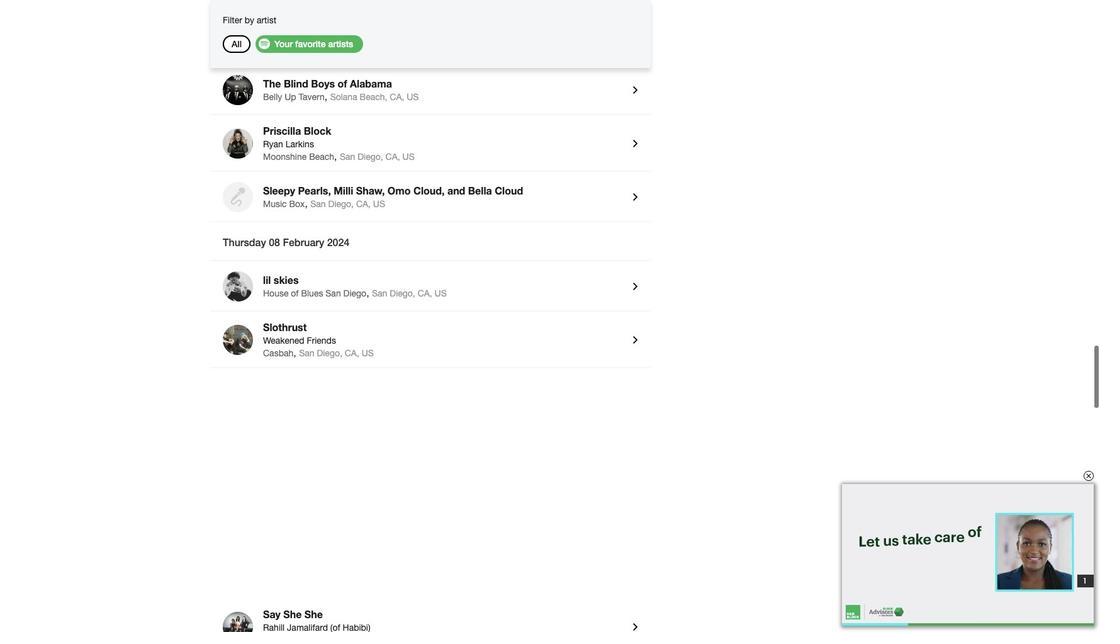 Task type: vqa. For each thing, say whether or not it's contained in the screenshot.


Task type: describe. For each thing, give the bounding box(es) containing it.
us inside sleepy pearls, milli shaw, omo cloud, and bella cloud music box , san diego, ca, us
[[373, 198, 385, 208]]

ryan
[[263, 138, 283, 148]]

say
[[263, 607, 281, 619]]

belly up tavern link
[[263, 91, 325, 101]]

favorite
[[295, 38, 326, 49]]

thursday
[[223, 235, 266, 247]]

moonshine
[[263, 151, 307, 161]]

the blind boys of alabama belly up tavern , solana beach, ca, us
[[263, 76, 419, 101]]

san right blues
[[326, 287, 341, 297]]

omo
[[388, 183, 411, 195]]

beach,
[[360, 91, 388, 101]]

2024
[[327, 235, 350, 247]]

slothrust live image
[[223, 324, 253, 354]]

thursday 08 february 2024
[[223, 235, 350, 247]]

lil skies link
[[263, 273, 623, 287]]

cloud,
[[414, 183, 445, 195]]

diego, inside slothrust weakened friends casbah , san diego, ca, us
[[317, 347, 342, 357]]

beach
[[309, 151, 334, 161]]

box
[[289, 198, 305, 208]]

diego, inside priscilla block ryan larkins moonshine beach , san diego, ca, us
[[358, 151, 383, 161]]

ca, inside priscilla block ryan larkins moonshine beach , san diego, ca, us
[[386, 151, 400, 161]]

priscilla block live image
[[223, 127, 253, 157]]

, inside sleepy pearls, milli shaw, omo cloud, and bella cloud music box , san diego, ca, us
[[305, 196, 308, 208]]

us inside priscilla block ryan larkins moonshine beach , san diego, ca, us
[[403, 151, 415, 161]]

lil
[[263, 273, 271, 285]]

music
[[263, 198, 287, 208]]

blues
[[301, 287, 323, 297]]

us inside slothrust weakened friends casbah , san diego, ca, us
[[362, 347, 374, 357]]

alabama
[[350, 76, 392, 88]]

08
[[269, 235, 280, 247]]

, inside lil skies house of blues san diego , san diego, ca, us
[[367, 286, 369, 297]]

block
[[304, 123, 331, 135]]

priscilla
[[263, 123, 301, 135]]

lil skies live image
[[223, 270, 253, 300]]

your
[[275, 38, 293, 49]]

diego
[[344, 287, 367, 297]]

ca, inside slothrust weakened friends casbah , san diego, ca, us
[[345, 347, 359, 357]]

filter
[[223, 15, 242, 25]]

sleepy pearls, milli shaw, omo cloud, and bella cloud link
[[263, 183, 623, 197]]

all
[[232, 38, 242, 49]]

san right "diego"
[[372, 287, 388, 297]]

say she she live image
[[223, 611, 253, 632]]

weakened
[[263, 334, 305, 344]]

slothrust
[[263, 320, 307, 332]]

lil skies house of blues san diego , san diego, ca, us
[[263, 273, 447, 297]]

priscilla block ryan larkins moonshine beach , san diego, ca, us
[[263, 123, 415, 161]]

boys
[[311, 76, 335, 88]]

diego, inside lil skies house of blues san diego , san diego, ca, us
[[390, 287, 415, 297]]

friends
[[307, 334, 336, 344]]

filter by artist
[[223, 15, 276, 25]]

blind
[[284, 76, 308, 88]]

sleepy
[[263, 183, 295, 195]]

house
[[263, 287, 289, 297]]

say she she rahill jamalifard (of habibi)
[[263, 607, 371, 632]]

2 she from the left
[[305, 607, 323, 619]]

habibi)
[[343, 622, 371, 632]]

of for boys
[[338, 76, 347, 88]]

and
[[448, 183, 466, 195]]

slothrust weakened friends casbah , san diego, ca, us
[[263, 320, 374, 357]]

by
[[245, 15, 254, 25]]

cloud
[[495, 183, 523, 195]]



Task type: locate. For each thing, give the bounding box(es) containing it.
your favorite artists button
[[256, 35, 364, 53]]

rahill
[[263, 622, 285, 632]]

,
[[325, 89, 328, 101], [334, 149, 337, 161], [305, 196, 308, 208], [367, 286, 369, 297], [294, 346, 296, 357]]

1 vertical spatial of
[[291, 287, 299, 297]]

skies
[[274, 273, 299, 285]]

san
[[340, 151, 355, 161], [311, 198, 326, 208], [326, 287, 341, 297], [372, 287, 388, 297], [299, 347, 315, 357]]

, down boys
[[325, 89, 328, 101]]

of for house
[[291, 287, 299, 297]]

ca,
[[390, 91, 404, 101], [386, 151, 400, 161], [356, 198, 371, 208], [418, 287, 432, 297], [345, 347, 359, 357]]

the blind boys of alabama link
[[263, 76, 623, 90]]

belly
[[263, 91, 282, 101]]

of up solana
[[338, 76, 347, 88]]

, inside the blind boys of alabama belly up tavern , solana beach, ca, us
[[325, 89, 328, 101]]

sleepy pearls, milli shaw, omo cloud, and bella cloud music box , san diego, ca, us
[[263, 183, 523, 208]]

san inside sleepy pearls, milli shaw, omo cloud, and bella cloud music box , san diego, ca, us
[[311, 198, 326, 208]]

0 horizontal spatial she
[[284, 607, 302, 619]]

us inside the blind boys of alabama belly up tavern , solana beach, ca, us
[[407, 91, 419, 101]]

ca, down "diego"
[[345, 347, 359, 357]]

0 horizontal spatial of
[[291, 287, 299, 297]]

1 horizontal spatial of
[[338, 76, 347, 88]]

casbah
[[263, 347, 294, 357]]

diego, down milli
[[328, 198, 354, 208]]

, down pearls,
[[305, 196, 308, 208]]

artist
[[257, 15, 276, 25]]

, inside slothrust weakened friends casbah , san diego, ca, us
[[294, 346, 296, 357]]

ca, inside sleepy pearls, milli shaw, omo cloud, and bella cloud music box , san diego, ca, us
[[356, 198, 371, 208]]

(of
[[330, 622, 340, 632]]

of down skies
[[291, 287, 299, 297]]

up
[[285, 91, 296, 101]]

0 vertical spatial of
[[338, 76, 347, 88]]

san inside slothrust weakened friends casbah , san diego, ca, us
[[299, 347, 315, 357]]

ca, up "omo"
[[386, 151, 400, 161]]

ca, down shaw,
[[356, 198, 371, 208]]

us inside lil skies house of blues san diego , san diego, ca, us
[[435, 287, 447, 297]]

february
[[283, 235, 324, 247]]

tavern
[[299, 91, 325, 101]]

us down shaw,
[[373, 198, 385, 208]]

us
[[407, 91, 419, 101], [403, 151, 415, 161], [373, 198, 385, 208], [435, 287, 447, 297], [362, 347, 374, 357]]

all link
[[232, 38, 242, 49]]

, right blues
[[367, 286, 369, 297]]

san down friends
[[299, 347, 315, 357]]

of
[[338, 76, 347, 88], [291, 287, 299, 297]]

us down the blind boys of alabama 'link'
[[407, 91, 419, 101]]

artists
[[328, 38, 354, 49]]

diego, inside sleepy pearls, milli shaw, omo cloud, and bella cloud music box , san diego, ca, us
[[328, 198, 354, 208]]

your favorite artists
[[275, 38, 354, 49]]

diego, down lil skies link
[[390, 287, 415, 297]]

san right beach on the top left of the page
[[340, 151, 355, 161]]

us down lil skies link
[[435, 287, 447, 297]]

the blind boys of alabama live image
[[223, 74, 253, 104]]

sleepy pearls live image
[[223, 181, 253, 211]]

milli
[[334, 183, 353, 195]]

the
[[263, 76, 281, 88]]

music box link
[[263, 198, 305, 208]]

1
[[1084, 576, 1087, 586]]

house of blues san diego link
[[263, 287, 367, 297]]

ca, inside lil skies house of blues san diego , san diego, ca, us
[[418, 287, 432, 297]]

, up milli
[[334, 149, 337, 161]]

1 she from the left
[[284, 607, 302, 619]]

ca, down lil skies link
[[418, 287, 432, 297]]

diego,
[[358, 151, 383, 161], [328, 198, 354, 208], [390, 287, 415, 297], [317, 347, 342, 357]]

of inside the blind boys of alabama belly up tavern , solana beach, ca, us
[[338, 76, 347, 88]]

shaw,
[[356, 183, 385, 195]]

jamalifard
[[287, 622, 328, 632]]

san inside priscilla block ryan larkins moonshine beach , san diego, ca, us
[[340, 151, 355, 161]]

us down "diego"
[[362, 347, 374, 357]]

solana
[[330, 91, 357, 101]]

, inside priscilla block ryan larkins moonshine beach , san diego, ca, us
[[334, 149, 337, 161]]

ca, right beach,
[[390, 91, 404, 101]]

she
[[284, 607, 302, 619], [305, 607, 323, 619]]

bella
[[468, 183, 492, 195]]

of inside lil skies house of blues san diego , san diego, ca, us
[[291, 287, 299, 297]]

diego, up shaw,
[[358, 151, 383, 161]]

san down pearls,
[[311, 198, 326, 208]]

, down weakened
[[294, 346, 296, 357]]

larkins
[[286, 138, 314, 148]]

diego, down friends
[[317, 347, 342, 357]]

ca, inside the blind boys of alabama belly up tavern , solana beach, ca, us
[[390, 91, 404, 101]]

moonshine beach link
[[263, 151, 334, 161]]

pearls,
[[298, 183, 331, 195]]

1 horizontal spatial she
[[305, 607, 323, 619]]

casbah link
[[263, 347, 294, 357]]

us up "omo"
[[403, 151, 415, 161]]



